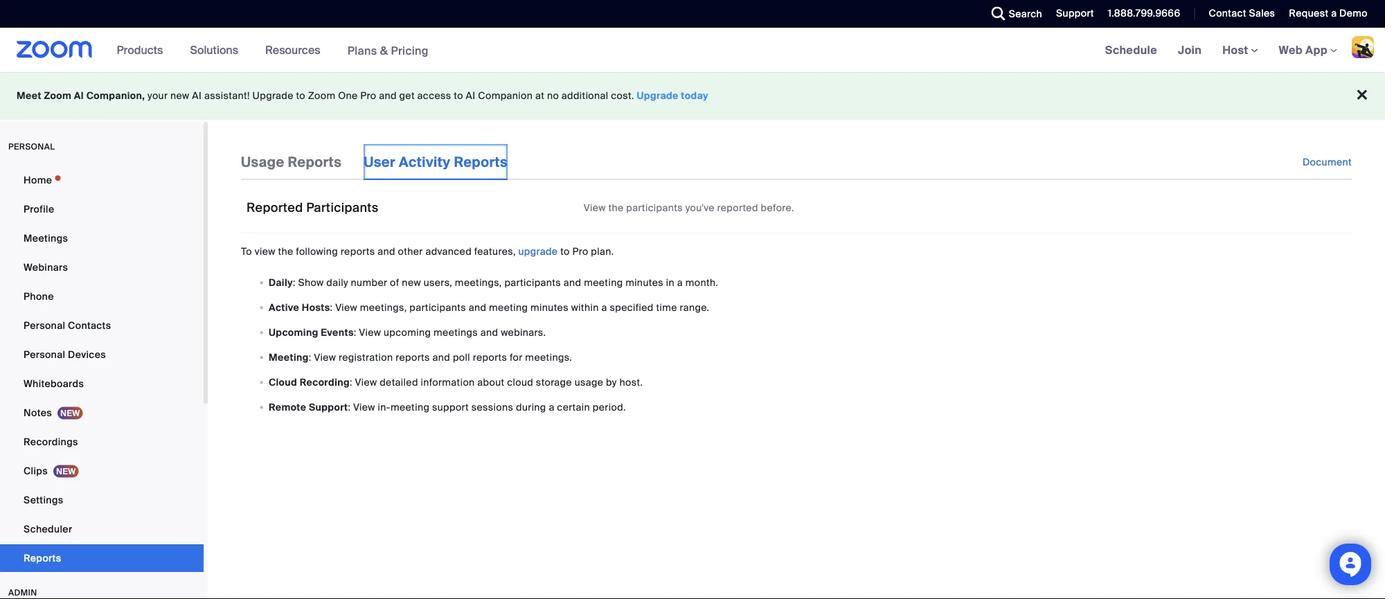 Task type: vqa. For each thing, say whether or not it's contained in the screenshot.
Notes link
yes



Task type: describe. For each thing, give the bounding box(es) containing it.
view for : view in-meeting support sessions during a certain period.
[[353, 401, 375, 413]]

view for : view detailed information about cloud storage usage by host.
[[355, 376, 377, 388]]

2 upgrade from the left
[[637, 89, 679, 102]]

devices
[[68, 348, 106, 361]]

2 ai from the left
[[192, 89, 202, 102]]

request a demo
[[1289, 7, 1368, 20]]

meeting : view registration reports and poll reports for meetings.
[[269, 351, 572, 364]]

meetings link
[[0, 224, 204, 252]]

1 horizontal spatial pro
[[572, 245, 588, 258]]

request
[[1289, 7, 1329, 20]]

&
[[380, 43, 388, 58]]

: up the 'recording'
[[309, 351, 311, 364]]

webinars.
[[501, 326, 546, 339]]

profile
[[24, 203, 54, 215]]

view the participants you've reported before.
[[584, 202, 794, 214]]

search button
[[981, 0, 1046, 28]]

whiteboards
[[24, 377, 84, 390]]

0 vertical spatial the
[[608, 202, 624, 214]]

upgrade link
[[518, 245, 558, 258]]

: for hosts
[[330, 301, 333, 314]]

notes link
[[0, 399, 204, 427]]

in-
[[378, 401, 391, 413]]

period.
[[593, 401, 626, 413]]

cost.
[[611, 89, 634, 102]]

poll
[[453, 351, 470, 364]]

reported participants
[[247, 199, 379, 215]]

home link
[[0, 166, 204, 194]]

meet zoom ai companion, footer
[[0, 72, 1385, 120]]

1 horizontal spatial reports
[[288, 153, 342, 171]]

upgrade
[[518, 245, 558, 258]]

1 vertical spatial the
[[278, 245, 293, 258]]

demo
[[1340, 7, 1368, 20]]

: left show
[[293, 276, 296, 289]]

you've
[[686, 202, 715, 214]]

1 horizontal spatial to
[[454, 89, 463, 102]]

clips link
[[0, 457, 204, 485]]

settings
[[24, 494, 63, 506]]

following
[[296, 245, 338, 258]]

and up within
[[564, 276, 581, 289]]

1 zoom from the left
[[44, 89, 72, 102]]

app
[[1306, 43, 1328, 57]]

meetings
[[434, 326, 478, 339]]

active
[[269, 301, 299, 314]]

before.
[[761, 202, 794, 214]]

sales
[[1249, 7, 1275, 20]]

web
[[1279, 43, 1303, 57]]

other
[[398, 245, 423, 258]]

meetings.
[[525, 351, 572, 364]]

cloud
[[269, 376, 297, 388]]

reported
[[717, 202, 758, 214]]

document
[[1303, 156, 1352, 168]]

1 vertical spatial new
[[402, 276, 421, 289]]

resources button
[[265, 28, 327, 72]]

and down daily : show daily number of new users, meetings, participants and meeting minutes in a month.
[[469, 301, 486, 314]]

active hosts : view meetings, participants and meeting minutes within a specified time range.
[[269, 301, 710, 314]]

2 horizontal spatial reports
[[473, 351, 507, 364]]

number
[[351, 276, 387, 289]]

products button
[[117, 28, 169, 72]]

during
[[516, 401, 546, 413]]

and inside meet zoom ai companion, footer
[[379, 89, 397, 102]]

tabs of report home tab list
[[241, 144, 530, 180]]

reports for registration
[[396, 351, 430, 364]]

in
[[666, 276, 675, 289]]

upcoming events : view upcoming meetings and webinars.
[[269, 326, 546, 339]]

view for : view upcoming meetings and webinars.
[[359, 326, 381, 339]]

month.
[[686, 276, 719, 289]]

join link
[[1168, 28, 1212, 72]]

0 horizontal spatial minutes
[[531, 301, 569, 314]]

of
[[390, 276, 399, 289]]

registration
[[339, 351, 393, 364]]

1 vertical spatial meetings,
[[360, 301, 407, 314]]

view up plan.
[[584, 202, 606, 214]]

meet zoom ai companion, your new ai assistant! upgrade to zoom one pro and get access to ai companion at no additional cost. upgrade today
[[17, 89, 709, 102]]

1.888.799.9666 button up 'schedule' link
[[1108, 7, 1181, 20]]

phone link
[[0, 283, 204, 310]]

usage reports link
[[241, 144, 342, 180]]

1 horizontal spatial meeting
[[489, 301, 528, 314]]

1 upgrade from the left
[[252, 89, 293, 102]]

and down active hosts : view meetings, participants and meeting minutes within a specified time range.
[[481, 326, 498, 339]]

webinars
[[24, 261, 68, 274]]

product information navigation
[[106, 28, 439, 73]]

host
[[1223, 43, 1251, 57]]

1 horizontal spatial participants
[[505, 276, 561, 289]]

assistant!
[[204, 89, 250, 102]]

scheduler link
[[0, 515, 204, 543]]

schedule
[[1105, 43, 1158, 57]]

phone
[[24, 290, 54, 303]]

usage
[[575, 376, 604, 388]]

meet
[[17, 89, 41, 102]]

recording
[[300, 376, 350, 388]]

reported
[[247, 199, 303, 215]]

events
[[321, 326, 354, 339]]

sessions
[[472, 401, 513, 413]]

for
[[510, 351, 523, 364]]



Task type: locate. For each thing, give the bounding box(es) containing it.
reports for following
[[341, 245, 375, 258]]

1 horizontal spatial meetings,
[[455, 276, 502, 289]]

upgrade right cost. at top
[[637, 89, 679, 102]]

1 vertical spatial pro
[[572, 245, 588, 258]]

whiteboards link
[[0, 370, 204, 398]]

additional
[[562, 89, 609, 102]]

the right view
[[278, 245, 293, 258]]

1 ai from the left
[[74, 89, 84, 102]]

1 horizontal spatial support
[[1056, 7, 1094, 20]]

0 vertical spatial new
[[170, 89, 190, 102]]

view for : view meetings, participants and meeting minutes within a specified time range.
[[335, 301, 357, 314]]

reports down upcoming events : view upcoming meetings and webinars.
[[396, 351, 430, 364]]

view up the 'recording'
[[314, 351, 336, 364]]

0 horizontal spatial reports
[[24, 552, 61, 565]]

your
[[148, 89, 168, 102]]

recordings link
[[0, 428, 204, 456]]

meetings, down 'of'
[[360, 301, 407, 314]]

reports down scheduler
[[24, 552, 61, 565]]

meeting down daily : show daily number of new users, meetings, participants and meeting minutes in a month.
[[489, 301, 528, 314]]

resources
[[265, 43, 320, 57]]

meetings navigation
[[1095, 28, 1385, 73]]

a left the demo
[[1331, 7, 1337, 20]]

products
[[117, 43, 163, 57]]

2 horizontal spatial to
[[560, 245, 570, 258]]

personal devices link
[[0, 341, 204, 369]]

1 vertical spatial meeting
[[489, 301, 528, 314]]

search
[[1009, 7, 1043, 20]]

zoom right "meet"
[[44, 89, 72, 102]]

activity
[[399, 153, 451, 171]]

schedule link
[[1095, 28, 1168, 72]]

: for events
[[354, 326, 356, 339]]

1 horizontal spatial the
[[608, 202, 624, 214]]

personal for personal devices
[[24, 348, 65, 361]]

companion
[[478, 89, 533, 102]]

0 vertical spatial personal
[[24, 319, 65, 332]]

participants down the upgrade
[[505, 276, 561, 289]]

ai left assistant!
[[192, 89, 202, 102]]

2 personal from the top
[[24, 348, 65, 361]]

companion,
[[86, 89, 145, 102]]

1.888.799.9666 button up schedule
[[1098, 0, 1184, 28]]

1 horizontal spatial reports
[[396, 351, 430, 364]]

1 horizontal spatial new
[[402, 276, 421, 289]]

a right within
[[602, 301, 607, 314]]

the
[[608, 202, 624, 214], [278, 245, 293, 258]]

reports inside personal menu menu
[[24, 552, 61, 565]]

reports up about at bottom left
[[473, 351, 507, 364]]

0 horizontal spatial the
[[278, 245, 293, 258]]

1 vertical spatial participants
[[505, 276, 561, 289]]

cloud recording : view detailed information about cloud storage usage by host.
[[269, 376, 643, 388]]

get
[[399, 89, 415, 102]]

1 personal from the top
[[24, 319, 65, 332]]

minutes left within
[[531, 301, 569, 314]]

view
[[255, 245, 275, 258]]

2 horizontal spatial participants
[[626, 202, 683, 214]]

contact sales link
[[1199, 0, 1279, 28], [1209, 7, 1275, 20]]

reports right activity
[[454, 153, 508, 171]]

to right access
[[454, 89, 463, 102]]

0 horizontal spatial reports
[[341, 245, 375, 258]]

daily : show daily number of new users, meetings, participants and meeting minutes in a month.
[[269, 276, 719, 289]]

ai left companion,
[[74, 89, 84, 102]]

users,
[[424, 276, 452, 289]]

at
[[535, 89, 545, 102]]

features,
[[474, 245, 516, 258]]

new right 'your'
[[170, 89, 190, 102]]

contact
[[1209, 7, 1247, 20]]

1 horizontal spatial ai
[[192, 89, 202, 102]]

2 horizontal spatial reports
[[454, 153, 508, 171]]

to
[[241, 245, 252, 258]]

to view the following reports and other advanced features, upgrade to pro plan.
[[241, 245, 614, 258]]

view
[[584, 202, 606, 214], [335, 301, 357, 314], [359, 326, 381, 339], [314, 351, 336, 364], [355, 376, 377, 388], [353, 401, 375, 413]]

profile link
[[0, 195, 204, 223]]

personal contacts
[[24, 319, 111, 332]]

participants down users,
[[410, 301, 466, 314]]

profile picture image
[[1352, 36, 1374, 58]]

upcoming
[[384, 326, 431, 339]]

upcoming
[[269, 326, 318, 339]]

upgrade
[[252, 89, 293, 102], [637, 89, 679, 102]]

plans & pricing link
[[347, 43, 429, 58], [347, 43, 429, 58]]

: up events
[[330, 301, 333, 314]]

and left get
[[379, 89, 397, 102]]

2 horizontal spatial ai
[[466, 89, 476, 102]]

solutions button
[[190, 28, 245, 72]]

remote
[[269, 401, 306, 413]]

request a demo link
[[1279, 0, 1385, 28], [1289, 7, 1368, 20]]

support link
[[1046, 0, 1098, 28], [1056, 7, 1094, 20]]

the up plan.
[[608, 202, 624, 214]]

0 vertical spatial meeting
[[584, 276, 623, 289]]

0 horizontal spatial pro
[[360, 89, 376, 102]]

zoom left one
[[308, 89, 336, 102]]

settings link
[[0, 486, 204, 514]]

web app
[[1279, 43, 1328, 57]]

meetings, up active hosts : view meetings, participants and meeting minutes within a specified time range.
[[455, 276, 502, 289]]

plans
[[347, 43, 377, 58]]

1 horizontal spatial zoom
[[308, 89, 336, 102]]

pricing
[[391, 43, 429, 58]]

zoom logo image
[[17, 41, 93, 58]]

view down registration on the left bottom of the page
[[355, 376, 377, 388]]

:
[[293, 276, 296, 289], [330, 301, 333, 314], [354, 326, 356, 339], [309, 351, 311, 364], [350, 376, 352, 388], [348, 401, 351, 413]]

pro right one
[[360, 89, 376, 102]]

2 zoom from the left
[[308, 89, 336, 102]]

new
[[170, 89, 190, 102], [402, 276, 421, 289]]

1 horizontal spatial minutes
[[626, 276, 664, 289]]

pro inside meet zoom ai companion, footer
[[360, 89, 376, 102]]

0 vertical spatial participants
[[626, 202, 683, 214]]

: left in- at the bottom
[[348, 401, 351, 413]]

ai left companion
[[466, 89, 476, 102]]

hosts
[[302, 301, 330, 314]]

support right search
[[1056, 7, 1094, 20]]

1 vertical spatial support
[[309, 401, 348, 413]]

personal up whiteboards
[[24, 348, 65, 361]]

participants left you've
[[626, 202, 683, 214]]

0 vertical spatial meetings,
[[455, 276, 502, 289]]

personal menu menu
[[0, 166, 204, 574]]

plans & pricing
[[347, 43, 429, 58]]

scheduler
[[24, 523, 72, 535]]

0 vertical spatial support
[[1056, 7, 1094, 20]]

0 horizontal spatial support
[[309, 401, 348, 413]]

meeting down plan.
[[584, 276, 623, 289]]

reports
[[341, 245, 375, 258], [396, 351, 430, 364], [473, 351, 507, 364]]

daily
[[326, 276, 348, 289]]

: for recording
[[350, 376, 352, 388]]

1 vertical spatial personal
[[24, 348, 65, 361]]

0 vertical spatial pro
[[360, 89, 376, 102]]

support down the 'recording'
[[309, 401, 348, 413]]

: down registration on the left bottom of the page
[[350, 376, 352, 388]]

2 horizontal spatial meeting
[[584, 276, 623, 289]]

support
[[432, 401, 469, 413]]

2 vertical spatial participants
[[410, 301, 466, 314]]

information
[[421, 376, 475, 388]]

reports up number
[[341, 245, 375, 258]]

document link
[[1303, 144, 1352, 180]]

meeting
[[269, 351, 309, 364]]

and left poll
[[433, 351, 450, 364]]

0 horizontal spatial meeting
[[391, 401, 430, 413]]

a right during
[[549, 401, 555, 413]]

no
[[547, 89, 559, 102]]

to right upgrade link
[[560, 245, 570, 258]]

new inside meet zoom ai companion, footer
[[170, 89, 190, 102]]

personal
[[8, 141, 55, 152]]

0 horizontal spatial meetings,
[[360, 301, 407, 314]]

specified
[[610, 301, 654, 314]]

personal devices
[[24, 348, 106, 361]]

meeting down "detailed"
[[391, 401, 430, 413]]

by
[[606, 376, 617, 388]]

1 vertical spatial minutes
[[531, 301, 569, 314]]

clips
[[24, 464, 48, 477]]

daily
[[269, 276, 293, 289]]

join
[[1178, 43, 1202, 57]]

personal contacts link
[[0, 312, 204, 339]]

notes
[[24, 406, 52, 419]]

participants
[[306, 199, 379, 215]]

pro left plan.
[[572, 245, 588, 258]]

reports up reported participants
[[288, 153, 342, 171]]

view left in- at the bottom
[[353, 401, 375, 413]]

0 horizontal spatial upgrade
[[252, 89, 293, 102]]

banner containing products
[[0, 28, 1385, 73]]

3 ai from the left
[[466, 89, 476, 102]]

usage reports
[[241, 153, 342, 171]]

today
[[681, 89, 709, 102]]

meeting
[[584, 276, 623, 289], [489, 301, 528, 314], [391, 401, 430, 413]]

one
[[338, 89, 358, 102]]

banner
[[0, 28, 1385, 73]]

contacts
[[68, 319, 111, 332]]

view down daily
[[335, 301, 357, 314]]

0 horizontal spatial ai
[[74, 89, 84, 102]]

cloud
[[507, 376, 533, 388]]

to down resources dropdown button
[[296, 89, 305, 102]]

and left other
[[378, 245, 395, 258]]

1 horizontal spatial upgrade
[[637, 89, 679, 102]]

view up registration on the left bottom of the page
[[359, 326, 381, 339]]

upgrade down product information navigation
[[252, 89, 293, 102]]

0 horizontal spatial zoom
[[44, 89, 72, 102]]

0 horizontal spatial to
[[296, 89, 305, 102]]

personal for personal contacts
[[24, 319, 65, 332]]

time
[[656, 301, 677, 314]]

admin
[[8, 587, 37, 598]]

personal down phone
[[24, 319, 65, 332]]

personal
[[24, 319, 65, 332], [24, 348, 65, 361]]

minutes left 'in'
[[626, 276, 664, 289]]

contact sales
[[1209, 7, 1275, 20]]

webinars link
[[0, 254, 204, 281]]

2 vertical spatial meeting
[[391, 401, 430, 413]]

0 horizontal spatial new
[[170, 89, 190, 102]]

user
[[364, 153, 395, 171]]

new right 'of'
[[402, 276, 421, 289]]

reports link
[[0, 544, 204, 572]]

0 vertical spatial minutes
[[626, 276, 664, 289]]

storage
[[536, 376, 572, 388]]

usage
[[241, 153, 284, 171]]

: up registration on the left bottom of the page
[[354, 326, 356, 339]]

0 horizontal spatial participants
[[410, 301, 466, 314]]

recordings
[[24, 435, 78, 448]]

: for support
[[348, 401, 351, 413]]

a right 'in'
[[677, 276, 683, 289]]



